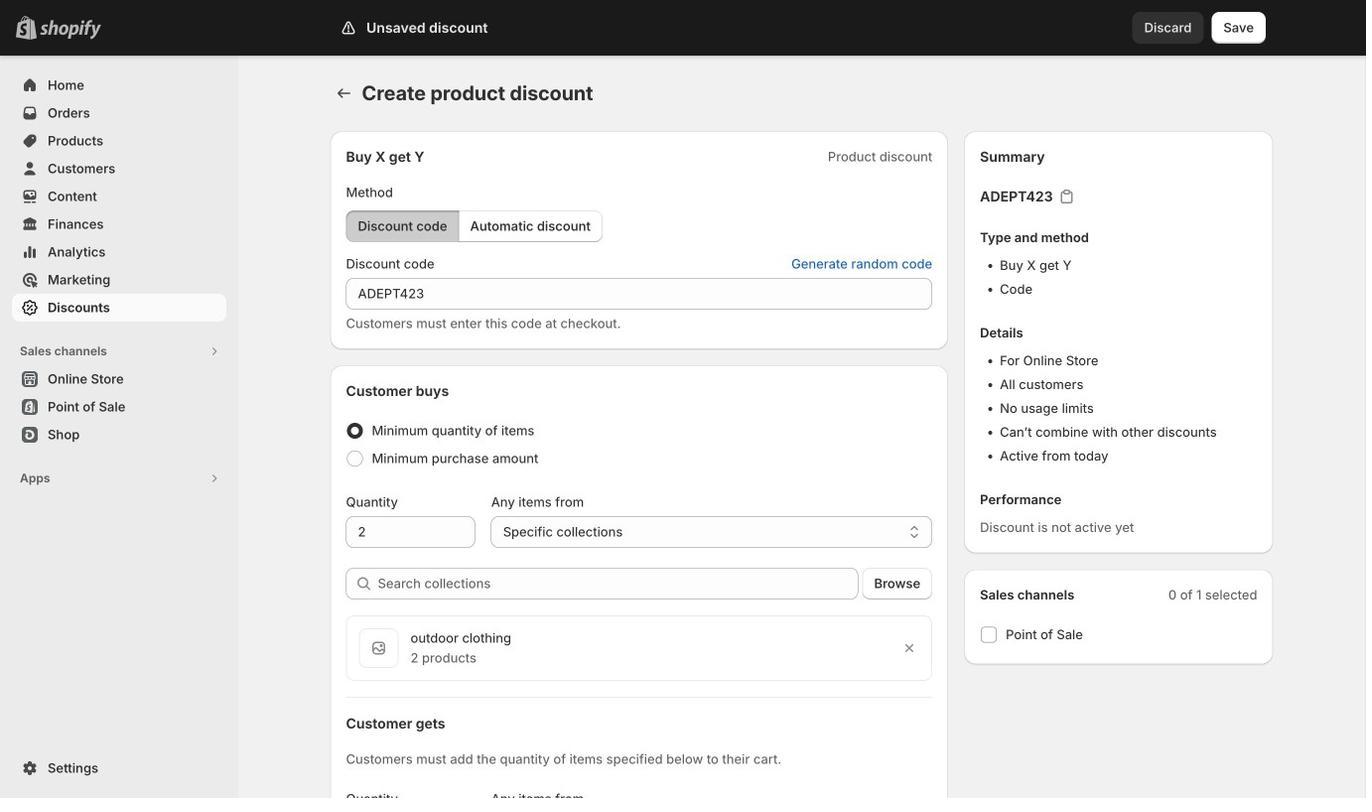 Task type: vqa. For each thing, say whether or not it's contained in the screenshot.
tab list
no



Task type: locate. For each thing, give the bounding box(es) containing it.
None text field
[[346, 278, 933, 310]]

Search collections text field
[[378, 568, 859, 600]]

None text field
[[346, 517, 476, 548]]



Task type: describe. For each thing, give the bounding box(es) containing it.
shopify image
[[40, 20, 101, 39]]



